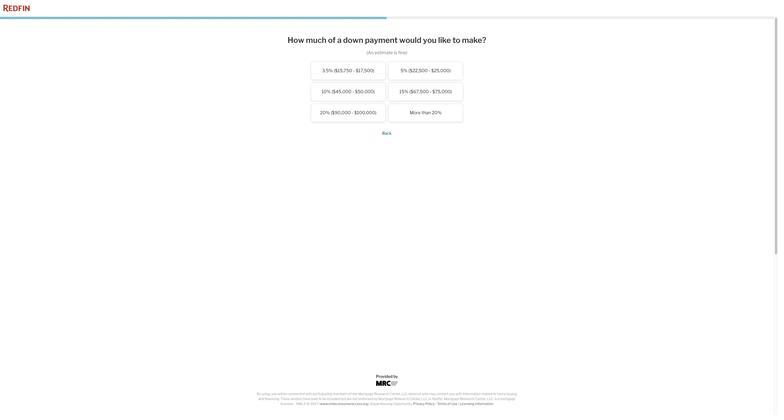 Task type: locate. For each thing, give the bounding box(es) containing it.
included
[[327, 397, 341, 401]]

center, up information
[[476, 397, 487, 401]]

to up is
[[494, 392, 497, 396]]

will
[[278, 392, 283, 396]]

1 vertical spatial by
[[374, 397, 378, 401]]

research
[[375, 392, 389, 396], [395, 397, 409, 401], [460, 397, 475, 401]]

or
[[429, 397, 432, 401]]

you left like
[[424, 35, 437, 45]]

1 horizontal spatial |
[[459, 402, 459, 406]]

- right '($45,000'
[[353, 89, 354, 94]]

research up opportunity.
[[395, 397, 409, 401]]

is
[[495, 397, 498, 401]]

participating
[[313, 392, 333, 396]]

1 horizontal spatial with
[[456, 392, 463, 396]]

of inside by using, you will be connected with participating members of the mortgage research center, llc network who may contact you with information related to home buying and financing. these lenders have paid to be included but are not endorsed by mortgage research center, llc or redfin. mortgage research center, llc. is a mortgage licensee - nmls id 1907 (
[[349, 392, 352, 396]]

be down the participating
[[323, 397, 327, 401]]

with up use
[[456, 392, 463, 396]]

1 horizontal spatial of
[[349, 392, 352, 396]]

0 horizontal spatial llc
[[402, 392, 408, 396]]

privacy
[[414, 402, 425, 406]]

llc
[[402, 392, 408, 396], [422, 397, 428, 401]]

back button
[[383, 131, 392, 136]]

0 horizontal spatial 20%
[[320, 110, 330, 115]]

of right much
[[328, 35, 336, 45]]

center,
[[390, 392, 401, 396], [410, 397, 421, 401], [476, 397, 487, 401]]

| right use
[[459, 402, 459, 406]]

llc up privacy policy link
[[422, 397, 428, 401]]

20%
[[320, 110, 330, 115], [432, 110, 442, 115]]

20% ($90,000 - $100,000)
[[320, 110, 377, 115]]

2 horizontal spatial of
[[448, 402, 451, 406]]

- down lenders
[[294, 402, 296, 406]]

1 horizontal spatial to
[[494, 392, 497, 396]]

housing
[[380, 402, 393, 406]]

- for $50,000)
[[353, 89, 354, 94]]

be
[[284, 392, 288, 396], [323, 397, 327, 401]]

center, down the network
[[410, 397, 421, 401]]

$50,000)
[[355, 89, 375, 94]]

a left down
[[338, 35, 342, 45]]

home
[[498, 392, 507, 396]]

information
[[476, 402, 494, 406]]

3.5%
[[322, 68, 333, 73]]

0 horizontal spatial you
[[272, 392, 277, 396]]

0 horizontal spatial a
[[338, 35, 342, 45]]

- right "($67,500"
[[430, 89, 432, 94]]

down
[[344, 35, 364, 45]]

- inside by using, you will be connected with participating members of the mortgage research center, llc network who may contact you with information related to home buying and financing. these lenders have paid to be included but are not endorsed by mortgage research center, llc or redfin. mortgage research center, llc. is a mortgage licensee - nmls id 1907 (
[[294, 402, 296, 406]]

licensing information link
[[460, 402, 494, 406]]

1 with from the left
[[306, 392, 312, 396]]

equal
[[371, 402, 379, 406]]

privacy policy link
[[414, 402, 435, 406]]

contact
[[437, 392, 449, 396]]

by up equal
[[374, 397, 378, 401]]

$17,500)
[[356, 68, 375, 73]]

| down redfin.
[[436, 402, 437, 406]]

(an
[[367, 50, 374, 55]]

of left the on the left
[[349, 392, 352, 396]]

2 horizontal spatial research
[[460, 397, 475, 401]]

center, up opportunity.
[[390, 392, 401, 396]]

1 vertical spatial of
[[349, 392, 352, 396]]

of
[[328, 35, 336, 45], [349, 392, 352, 396], [448, 402, 451, 406]]

of left use
[[448, 402, 451, 406]]

(
[[320, 402, 320, 406]]

15% ($67,500 - $75,000)
[[400, 89, 452, 94]]

policy
[[426, 402, 435, 406]]

1 vertical spatial a
[[498, 397, 500, 401]]

1 horizontal spatial by
[[394, 374, 398, 379]]

1 vertical spatial be
[[323, 397, 327, 401]]

1907
[[311, 402, 319, 406]]

research up housing
[[375, 392, 389, 396]]

3.5% ($15,750 - $17,500)
[[322, 68, 375, 73]]

provided by
[[376, 374, 398, 379]]

1 vertical spatial to
[[319, 397, 322, 401]]

with
[[306, 392, 312, 396], [456, 392, 463, 396]]

mortgage
[[501, 397, 516, 401]]

0 horizontal spatial mortgage
[[359, 392, 374, 396]]

lenders
[[291, 397, 303, 401]]

0 horizontal spatial to
[[319, 397, 322, 401]]

- right ($15,750
[[354, 68, 355, 73]]

by inside by using, you will be connected with participating members of the mortgage research center, llc network who may contact you with information related to home buying and financing. these lenders have paid to be included but are not endorsed by mortgage research center, llc or redfin. mortgage research center, llc. is a mortgage licensee - nmls id 1907 (
[[374, 397, 378, 401]]

0 horizontal spatial with
[[306, 392, 312, 396]]

0 horizontal spatial of
[[328, 35, 336, 45]]

by up the mortgage research center 'image'
[[394, 374, 398, 379]]

($15,750
[[334, 68, 353, 73]]

0 horizontal spatial by
[[374, 397, 378, 401]]

be up these
[[284, 392, 288, 396]]

mortgage up endorsed
[[359, 392, 374, 396]]

licensing
[[460, 402, 475, 406]]

the
[[353, 392, 358, 396]]

would
[[400, 35, 422, 45]]

using,
[[262, 392, 271, 396]]

1 horizontal spatial llc
[[422, 397, 428, 401]]

0 vertical spatial be
[[284, 392, 288, 396]]

with up have on the left bottom of the page
[[306, 392, 312, 396]]

licensee
[[281, 402, 294, 406]]

-
[[354, 68, 355, 73], [429, 68, 431, 73], [353, 89, 354, 94], [430, 89, 432, 94], [352, 110, 354, 115], [294, 402, 296, 406]]

www.nmlsconsumeraccess.org ). equal housing opportunity. privacy policy | terms of use | licensing information
[[320, 402, 494, 406]]

mortgage
[[359, 392, 374, 396], [379, 397, 394, 401], [444, 397, 460, 401]]

you up financing.
[[272, 392, 277, 396]]

buying
[[507, 392, 518, 396]]

you
[[424, 35, 437, 45], [272, 392, 277, 396], [450, 392, 455, 396]]

mortgage up use
[[444, 397, 460, 401]]

0 vertical spatial llc
[[402, 392, 408, 396]]

to up (
[[319, 397, 322, 401]]

research up licensing on the bottom of page
[[460, 397, 475, 401]]

a right is
[[498, 397, 500, 401]]

0 vertical spatial to
[[494, 392, 497, 396]]

a
[[338, 35, 342, 45], [498, 397, 500, 401]]

- for $17,500)
[[354, 68, 355, 73]]

20% right than
[[432, 110, 442, 115]]

a inside by using, you will be connected with participating members of the mortgage research center, llc network who may contact you with information related to home buying and financing. these lenders have paid to be included but are not endorsed by mortgage research center, llc or redfin. mortgage research center, llc. is a mortgage licensee - nmls id 1907 (
[[498, 397, 500, 401]]

opportunity.
[[394, 402, 413, 406]]

0 horizontal spatial research
[[375, 392, 389, 396]]

20% left ($90,000
[[320, 110, 330, 115]]

0 horizontal spatial be
[[284, 392, 288, 396]]

payment
[[365, 35, 398, 45]]

2 vertical spatial of
[[448, 402, 451, 406]]

by
[[394, 374, 398, 379], [374, 397, 378, 401]]

use
[[452, 402, 458, 406]]

1 horizontal spatial 20%
[[432, 110, 442, 115]]

llc up opportunity.
[[402, 392, 408, 396]]

1 | from the left
[[436, 402, 437, 406]]

|
[[436, 402, 437, 406], [459, 402, 459, 406]]

not
[[353, 397, 358, 401]]

estimate
[[375, 50, 393, 55]]

you right contact
[[450, 392, 455, 396]]

0 horizontal spatial |
[[436, 402, 437, 406]]

mortgage research center image
[[377, 381, 398, 386]]

how much of a down payment would you like to make? option group
[[277, 62, 498, 125]]

may
[[430, 392, 436, 396]]

5%
[[401, 68, 408, 73]]

1 horizontal spatial a
[[498, 397, 500, 401]]

$25,000)
[[432, 68, 451, 73]]

related
[[482, 392, 493, 396]]

1 20% from the left
[[320, 110, 330, 115]]

0 vertical spatial by
[[394, 374, 398, 379]]

- right ($22,500
[[429, 68, 431, 73]]

paid
[[312, 397, 318, 401]]

mortgage up housing
[[379, 397, 394, 401]]

id
[[307, 402, 310, 406]]

like
[[439, 35, 451, 45]]

- right ($90,000
[[352, 110, 354, 115]]

to
[[494, 392, 497, 396], [319, 397, 322, 401]]

nmls
[[296, 402, 306, 406]]



Task type: vqa. For each thing, say whether or not it's contained in the screenshot.
Altura
no



Task type: describe. For each thing, give the bounding box(es) containing it.
is fine)
[[394, 50, 408, 55]]

1 horizontal spatial research
[[395, 397, 409, 401]]

($45,000
[[332, 89, 352, 94]]

much
[[306, 35, 327, 45]]

0 vertical spatial a
[[338, 35, 342, 45]]

to make?
[[453, 35, 487, 45]]

provided
[[376, 374, 393, 379]]

1 horizontal spatial center,
[[410, 397, 421, 401]]

financing.
[[265, 397, 280, 401]]

more
[[410, 110, 421, 115]]

(an estimate is fine)
[[367, 50, 408, 55]]

- for $75,000)
[[430, 89, 432, 94]]

2 20% from the left
[[432, 110, 442, 115]]

($67,500
[[410, 89, 429, 94]]

who
[[422, 392, 429, 396]]

connected
[[288, 392, 305, 396]]

- for $100,000)
[[352, 110, 354, 115]]

($90,000
[[331, 110, 351, 115]]

have
[[303, 397, 311, 401]]

2 horizontal spatial center,
[[476, 397, 487, 401]]

endorsed
[[359, 397, 374, 401]]

back
[[383, 131, 392, 136]]

information
[[463, 392, 481, 396]]

10% ($45,000 - $50,000)
[[322, 89, 375, 94]]

0 vertical spatial of
[[328, 35, 336, 45]]

redfin.
[[433, 397, 444, 401]]

terms
[[438, 402, 447, 406]]

of for housing
[[448, 402, 451, 406]]

network
[[409, 392, 422, 396]]

).
[[369, 402, 370, 406]]

of for will
[[349, 392, 352, 396]]

how
[[288, 35, 305, 45]]

2 | from the left
[[459, 402, 459, 406]]

but
[[341, 397, 347, 401]]

are
[[347, 397, 352, 401]]

how much of a down payment would you like to make?
[[288, 35, 487, 45]]

1 vertical spatial llc
[[422, 397, 428, 401]]

10%
[[322, 89, 331, 94]]

1 horizontal spatial mortgage
[[379, 397, 394, 401]]

more than 20%
[[410, 110, 442, 115]]

terms of use link
[[438, 402, 458, 406]]

$75,000)
[[433, 89, 452, 94]]

2 horizontal spatial you
[[450, 392, 455, 396]]

15%
[[400, 89, 409, 94]]

by using, you will be connected with participating members of the mortgage research center, llc network who may contact you with information related to home buying and financing. these lenders have paid to be included but are not endorsed by mortgage research center, llc or redfin. mortgage research center, llc. is a mortgage licensee - nmls id 1907 (
[[257, 392, 518, 406]]

members
[[333, 392, 348, 396]]

1 horizontal spatial you
[[424, 35, 437, 45]]

and
[[259, 397, 264, 401]]

5% ($22,500 - $25,000)
[[401, 68, 451, 73]]

- for $25,000)
[[429, 68, 431, 73]]

llc.
[[488, 397, 494, 401]]

by
[[257, 392, 261, 396]]

1 horizontal spatial be
[[323, 397, 327, 401]]

2 horizontal spatial mortgage
[[444, 397, 460, 401]]

2 with from the left
[[456, 392, 463, 396]]

than
[[422, 110, 431, 115]]

$100,000)
[[355, 110, 377, 115]]

www.nmlsconsumeraccess.org
[[320, 402, 369, 406]]

these
[[281, 397, 290, 401]]

0 horizontal spatial center,
[[390, 392, 401, 396]]

($22,500
[[409, 68, 428, 73]]

www.nmlsconsumeraccess.org link
[[320, 402, 369, 406]]



